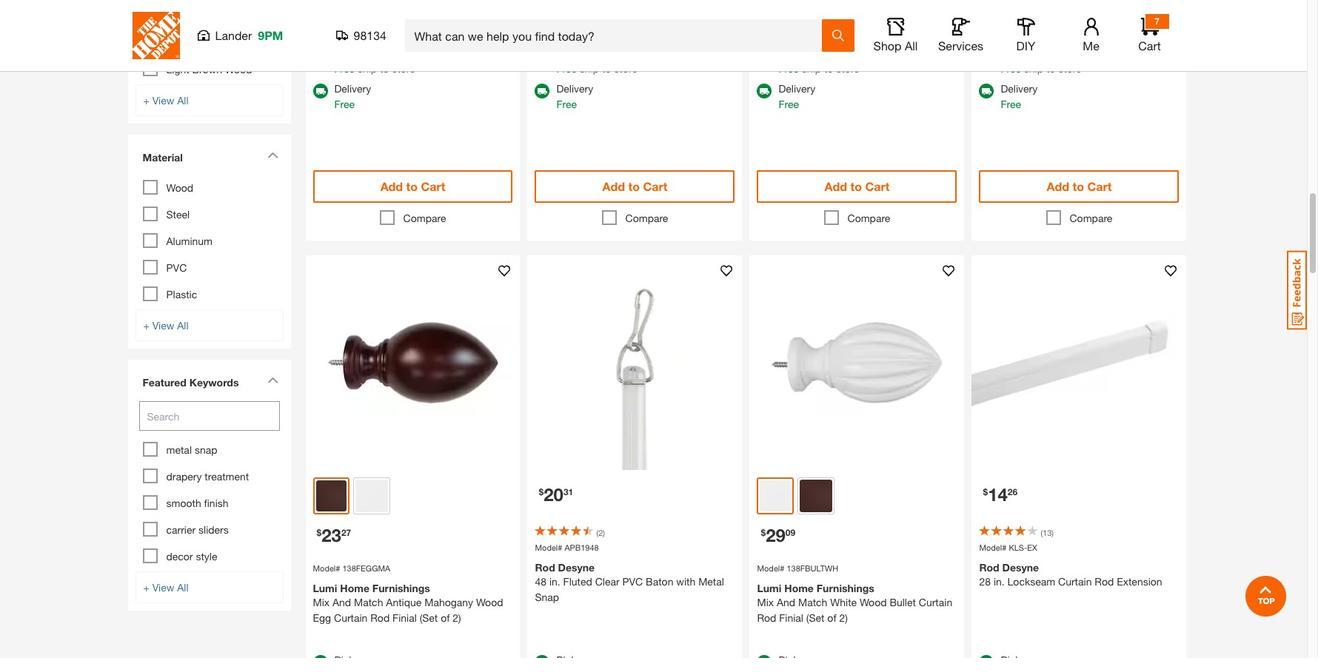 Task type: locate. For each thing, give the bounding box(es) containing it.
2 horizontal spatial pickup free ship to store
[[1001, 46, 1082, 75]]

1 + view all from the top
[[143, 94, 189, 107]]

$ inside $ 29 09
[[761, 528, 766, 539]]

pickup free ship to store for 1st available shipping image
[[557, 46, 638, 75]]

add to cart
[[381, 180, 446, 194], [603, 180, 668, 194], [825, 180, 890, 194], [1047, 180, 1112, 194]]

pvc left the baton
[[623, 576, 643, 588]]

aluminum link
[[166, 235, 213, 247]]

model#
[[535, 543, 563, 553], [980, 543, 1007, 553], [313, 564, 340, 574], [758, 564, 785, 574]]

curtain
[[1059, 576, 1093, 588], [919, 596, 953, 609], [334, 612, 368, 625]]

1 horizontal spatial curtain
[[919, 596, 953, 609]]

1 horizontal spatial antique
[[386, 596, 422, 609]]

match down 138feggma
[[354, 596, 383, 609]]

mix inside lumi home furnishings mix and match antique mahogany wood egg curtain rod finial (set of 2)
[[313, 596, 330, 609]]

0 horizontal spatial clear
[[166, 10, 191, 22]]

2) down mahogany
[[453, 612, 461, 625]]

decor style link
[[166, 551, 217, 563]]

in. right 48
[[550, 576, 561, 588]]

0 horizontal spatial pickup
[[557, 46, 589, 58]]

lumi
[[313, 582, 337, 595], [758, 582, 782, 595]]

2 delivery from the left
[[557, 83, 594, 95]]

2 desyne from the left
[[1003, 562, 1040, 574]]

desyne inside rod desyne 48 in. fluted clear pvc baton with metal snap
[[558, 562, 595, 574]]

extension
[[1117, 576, 1163, 588]]

2 (set from the left
[[807, 612, 825, 625]]

lumi up egg
[[313, 582, 337, 595]]

pvc up plastic on the left of the page
[[166, 262, 187, 274]]

shop all button
[[873, 18, 920, 53]]

1 ( from the left
[[597, 529, 599, 538]]

$ inside $ 20 31
[[539, 487, 544, 498]]

mix down model# 138fbultwh
[[758, 596, 774, 609]]

2 home from the left
[[785, 582, 814, 595]]

$ inside $ 14 26
[[984, 487, 989, 498]]

of inside lumi home furnishings mix and match white wood bullet curtain rod finial (set of 2)
[[828, 612, 837, 625]]

light
[[166, 63, 189, 76]]

+ view all link down light brown wood
[[135, 84, 283, 116]]

20
[[544, 485, 564, 506]]

1 lumi from the left
[[313, 582, 337, 595]]

mix inside lumi home furnishings mix and match white wood bullet curtain rod finial (set of 2)
[[758, 596, 774, 609]]

2 furnishings from the left
[[817, 582, 875, 595]]

1 pickup from the left
[[557, 46, 589, 58]]

1 delivery from the left
[[335, 83, 371, 95]]

curtain right bullet
[[919, 596, 953, 609]]

0 vertical spatial +
[[143, 94, 150, 107]]

1 home from the left
[[340, 582, 370, 595]]

0 horizontal spatial home
[[340, 582, 370, 595]]

home inside lumi home furnishings mix and match antique mahogany wood egg curtain rod finial (set of 2)
[[340, 582, 370, 595]]

1 finial from the left
[[393, 612, 417, 625]]

all down the plastic link at the top
[[177, 319, 189, 332]]

and inside lumi home furnishings mix and match white wood bullet curtain rod finial (set of 2)
[[777, 596, 796, 609]]

pvc inside rod desyne 48 in. fluted clear pvc baton with metal snap
[[623, 576, 643, 588]]

0 horizontal spatial available shipping image
[[535, 84, 550, 99]]

mix and match antique mahogany wood egg curtain rod finial (set of 2) image
[[306, 256, 521, 471]]

0 vertical spatial + view all link
[[135, 84, 283, 116]]

1 vertical spatial pvc
[[623, 576, 643, 588]]

model# left apb1948 at left
[[535, 543, 563, 553]]

4 delivery free from the left
[[1001, 83, 1038, 111]]

rod inside lumi home furnishings mix and match white wood bullet curtain rod finial (set of 2)
[[758, 612, 777, 625]]

0 horizontal spatial lumi
[[313, 582, 337, 595]]

metal
[[166, 444, 192, 456]]

1 horizontal spatial pickup free ship to store
[[779, 46, 860, 75]]

2 mix from the left
[[758, 596, 774, 609]]

1 horizontal spatial 2)
[[840, 612, 848, 625]]

1 horizontal spatial desyne
[[1003, 562, 1040, 574]]

me button
[[1068, 18, 1116, 53]]

pickup for available shipping icon corresponding to 2nd the add to cart button from the right
[[779, 46, 811, 58]]

+ for aluminum
[[143, 319, 150, 332]]

lumi down model# 138fbultwh
[[758, 582, 782, 595]]

light brown wood link
[[166, 63, 252, 76]]

caret icon image inside material link
[[267, 152, 278, 159]]

pickup free ship to store
[[557, 46, 638, 75], [779, 46, 860, 75], [1001, 46, 1082, 75]]

of down mahogany
[[441, 612, 450, 625]]

aluminum
[[166, 235, 213, 247]]

bullet
[[890, 596, 917, 609]]

mix
[[313, 596, 330, 609], [758, 596, 774, 609]]

available for pickup image for rod desyne 28 in. lockseam curtain rod extension
[[980, 656, 995, 659]]

2 caret icon image from the top
[[267, 377, 278, 384]]

( 13 )
[[1041, 529, 1054, 538]]

0 vertical spatial view
[[152, 94, 174, 107]]

smooth finish link
[[166, 497, 229, 510]]

to
[[380, 63, 389, 75], [602, 63, 612, 75], [825, 63, 834, 75], [1047, 63, 1056, 75], [406, 180, 418, 194], [629, 180, 640, 194], [851, 180, 862, 194], [1073, 180, 1085, 194]]

desyne for 20
[[558, 562, 595, 574]]

rod down 138feggma
[[371, 612, 390, 625]]

light brown wood
[[166, 63, 252, 76]]

2) inside lumi home furnishings mix and match white wood bullet curtain rod finial (set of 2)
[[840, 612, 848, 625]]

0 vertical spatial pvc
[[166, 262, 187, 274]]

delivery free for 1st available shipping image
[[557, 83, 594, 111]]

match for 23
[[354, 596, 383, 609]]

available for pickup image
[[535, 47, 550, 62], [758, 47, 772, 62], [535, 656, 550, 659]]

1 in. from the left
[[550, 576, 561, 588]]

steel link
[[166, 208, 190, 221]]

0 horizontal spatial antique
[[166, 36, 202, 49]]

1 (set from the left
[[420, 612, 438, 625]]

view down the plastic link at the top
[[152, 319, 174, 332]]

furnishings
[[373, 582, 430, 595], [817, 582, 875, 595]]

1 add to cart button from the left
[[313, 171, 513, 203]]

finish
[[204, 497, 229, 510]]

0 horizontal spatial curtain
[[334, 612, 368, 625]]

3 delivery from the left
[[779, 83, 816, 95]]

2 compare from the left
[[626, 212, 669, 225]]

$ left 09
[[761, 528, 766, 539]]

0 horizontal spatial (set
[[420, 612, 438, 625]]

antique left mahogany
[[386, 596, 422, 609]]

in. right "28"
[[994, 576, 1005, 588]]

me
[[1083, 39, 1100, 53]]

furnishings up white
[[817, 582, 875, 595]]

feedback link image
[[1288, 250, 1308, 330]]

1 available shipping image from the left
[[313, 84, 328, 99]]

2 vertical spatial +
[[143, 582, 150, 594]]

3 + view all link from the top
[[135, 572, 283, 604]]

available shipping image
[[535, 84, 550, 99], [980, 84, 995, 99]]

2 lumi from the left
[[758, 582, 782, 595]]

and down the model# 138feggma
[[333, 596, 351, 609]]

2 ) from the left
[[1052, 529, 1054, 538]]

and down model# 138fbultwh
[[777, 596, 796, 609]]

delivery for available shipping icon corresponding to 2nd the add to cart button from the right
[[779, 83, 816, 95]]

(set down mahogany
[[420, 612, 438, 625]]

3 pickup free ship to store from the left
[[1001, 46, 1082, 75]]

2 store from the left
[[614, 63, 638, 75]]

1 horizontal spatial available shipping image
[[980, 84, 995, 99]]

2 2) from the left
[[840, 612, 848, 625]]

$ left 27
[[317, 528, 322, 539]]

) for 14
[[1052, 529, 1054, 538]]

+ view all link down style on the left bottom of the page
[[135, 572, 283, 604]]

in. inside rod desyne 28 in. lockseam curtain rod extension
[[994, 576, 1005, 588]]

delivery free for 2nd available shipping image from the left
[[1001, 83, 1038, 111]]

1 caret icon image from the top
[[267, 152, 278, 159]]

1 horizontal spatial available shipping image
[[758, 84, 772, 99]]

match left white
[[799, 596, 828, 609]]

0 vertical spatial clear
[[166, 10, 191, 22]]

1 add from the left
[[381, 180, 403, 194]]

1 furnishings from the left
[[373, 582, 430, 595]]

ship
[[358, 63, 377, 75], [580, 63, 599, 75], [802, 63, 822, 75], [1025, 63, 1044, 75]]

1 vertical spatial clear
[[595, 576, 620, 588]]

$ 14 26
[[984, 485, 1018, 506]]

1 view from the top
[[152, 94, 174, 107]]

1 horizontal spatial and
[[777, 596, 796, 609]]

model# 138fbultwh
[[758, 564, 839, 574]]

all right shop
[[905, 39, 918, 53]]

14
[[989, 485, 1008, 506]]

home inside lumi home furnishings mix and match white wood bullet curtain rod finial (set of 2)
[[785, 582, 814, 595]]

0 vertical spatial antique
[[166, 36, 202, 49]]

2 vertical spatial + view all
[[143, 582, 189, 594]]

1 2) from the left
[[453, 612, 461, 625]]

$ 20 31
[[539, 485, 574, 506]]

4 add from the left
[[1047, 180, 1070, 194]]

lockseam
[[1008, 576, 1056, 588]]

1 horizontal spatial in.
[[994, 576, 1005, 588]]

services button
[[938, 18, 985, 53]]

compare
[[404, 212, 446, 225], [626, 212, 669, 225], [848, 212, 891, 225], [1070, 212, 1113, 225]]

2)
[[453, 612, 461, 625], [840, 612, 848, 625]]

2 + view all link from the top
[[135, 310, 283, 342]]

1 horizontal spatial pvc
[[623, 576, 643, 588]]

in. inside rod desyne 48 in. fluted clear pvc baton with metal snap
[[550, 576, 561, 588]]

1 horizontal spatial match
[[799, 596, 828, 609]]

0 vertical spatial caret icon image
[[267, 152, 278, 159]]

available shipping image
[[313, 84, 328, 99], [758, 84, 772, 99]]

finial
[[393, 612, 417, 625], [780, 612, 804, 625]]

0 horizontal spatial and
[[333, 596, 351, 609]]

add
[[381, 180, 403, 194], [603, 180, 625, 194], [825, 180, 848, 194], [1047, 180, 1070, 194]]

3 view from the top
[[152, 582, 174, 594]]

rod desyne 28 in. lockseam curtain rod extension
[[980, 562, 1163, 588]]

3 delivery free from the left
[[779, 83, 816, 111]]

+ for light brown wood
[[143, 94, 150, 107]]

+ view all down light
[[143, 94, 189, 107]]

2 and from the left
[[777, 596, 796, 609]]

+ view all link for aluminum
[[135, 310, 283, 342]]

1 pickup free ship to store from the left
[[557, 46, 638, 75]]

with
[[677, 576, 696, 588]]

0 horizontal spatial (
[[597, 529, 599, 538]]

furnishings inside lumi home furnishings mix and match white wood bullet curtain rod finial (set of 2)
[[817, 582, 875, 595]]

1 vertical spatial caret icon image
[[267, 377, 278, 384]]

1 vertical spatial antique
[[386, 596, 422, 609]]

1 horizontal spatial finial
[[780, 612, 804, 625]]

1 vertical spatial +
[[143, 319, 150, 332]]

desyne
[[558, 562, 595, 574], [1003, 562, 1040, 574]]

plastic
[[166, 288, 197, 301]]

98134
[[354, 28, 387, 42]]

2 finial from the left
[[780, 612, 804, 625]]

2 add from the left
[[603, 180, 625, 194]]

match for 29
[[799, 596, 828, 609]]

caret icon image
[[267, 152, 278, 159], [267, 377, 278, 384]]

$ left 31
[[539, 487, 544, 498]]

caret icon image for featured keywords
[[267, 377, 278, 384]]

lumi for 23
[[313, 582, 337, 595]]

2 available shipping image from the left
[[758, 84, 772, 99]]

1 horizontal spatial pickup
[[779, 46, 811, 58]]

0 horizontal spatial pvc
[[166, 262, 187, 274]]

wood right mahogany
[[476, 596, 503, 609]]

0 vertical spatial + view all
[[143, 94, 189, 107]]

0 horizontal spatial 2)
[[453, 612, 461, 625]]

2 in. from the left
[[994, 576, 1005, 588]]

1 add to cart from the left
[[381, 180, 446, 194]]

0 horizontal spatial finial
[[393, 612, 417, 625]]

31
[[564, 487, 574, 498]]

services
[[939, 39, 984, 53]]

2) down white
[[840, 612, 848, 625]]

2 ship from the left
[[580, 63, 599, 75]]

rod up 48
[[535, 562, 556, 574]]

desyne up fluted
[[558, 562, 595, 574]]

match inside lumi home furnishings mix and match antique mahogany wood egg curtain rod finial (set of 2)
[[354, 596, 383, 609]]

1 mix from the left
[[313, 596, 330, 609]]

+ view all
[[143, 94, 189, 107], [143, 319, 189, 332], [143, 582, 189, 594]]

decor
[[166, 551, 193, 563]]

0 horizontal spatial desyne
[[558, 562, 595, 574]]

clear right fluted
[[595, 576, 620, 588]]

26
[[1008, 487, 1018, 498]]

1 vertical spatial + view all
[[143, 319, 189, 332]]

1 of from the left
[[441, 612, 450, 625]]

1 horizontal spatial (set
[[807, 612, 825, 625]]

antique bronze link
[[166, 36, 237, 49]]

add for 1st the add to cart button
[[381, 180, 403, 194]]

1 horizontal spatial mix
[[758, 596, 774, 609]]

2 + view all from the top
[[143, 319, 189, 332]]

0 horizontal spatial match
[[354, 596, 383, 609]]

drapery treatment link
[[166, 471, 249, 483]]

2 vertical spatial curtain
[[334, 612, 368, 625]]

rod
[[535, 562, 556, 574], [980, 562, 1000, 574], [1095, 576, 1115, 588], [371, 612, 390, 625], [758, 612, 777, 625]]

1 horizontal spatial (
[[1041, 529, 1043, 538]]

$ left 26
[[984, 487, 989, 498]]

add to cart button
[[313, 171, 513, 203], [535, 171, 735, 203], [758, 171, 958, 203], [980, 171, 1180, 203]]

27
[[342, 528, 351, 539]]

all down light
[[177, 94, 189, 107]]

0 horizontal spatial mix
[[313, 596, 330, 609]]

+ view all for aluminum
[[143, 319, 189, 332]]

delivery free for available shipping icon corresponding to 2nd the add to cart button from the right
[[779, 83, 816, 111]]

3 add to cart from the left
[[825, 180, 890, 194]]

in.
[[550, 576, 561, 588], [994, 576, 1005, 588]]

+ view all down decor
[[143, 582, 189, 594]]

rod down model# 138fbultwh
[[758, 612, 777, 625]]

match inside lumi home furnishings mix and match white wood bullet curtain rod finial (set of 2)
[[799, 596, 828, 609]]

( 2 )
[[597, 529, 605, 538]]

delivery
[[335, 83, 371, 95], [557, 83, 594, 95], [779, 83, 816, 95], [1001, 83, 1038, 95]]

2 match from the left
[[799, 596, 828, 609]]

rod inside lumi home furnishings mix and match antique mahogany wood egg curtain rod finial (set of 2)
[[371, 612, 390, 625]]

( for 14
[[1041, 529, 1043, 538]]

1 horizontal spatial clear
[[595, 576, 620, 588]]

(set down 138fbultwh
[[807, 612, 825, 625]]

clear inside rod desyne 48 in. fluted clear pvc baton with metal snap
[[595, 576, 620, 588]]

3 add from the left
[[825, 180, 848, 194]]

carrier sliders
[[166, 524, 229, 536]]

view down light
[[152, 94, 174, 107]]

caret icon image inside featured keywords link
[[267, 377, 278, 384]]

1 match from the left
[[354, 596, 383, 609]]

1 horizontal spatial home
[[785, 582, 814, 595]]

+ view all down plastic on the left of the page
[[143, 319, 189, 332]]

2 of from the left
[[828, 612, 837, 625]]

clear up antique bronze link
[[166, 10, 191, 22]]

+
[[143, 94, 150, 107], [143, 319, 150, 332], [143, 582, 150, 594]]

all down decor
[[177, 582, 189, 594]]

2 vertical spatial view
[[152, 582, 174, 594]]

0 horizontal spatial of
[[441, 612, 450, 625]]

available shipping image for 1st the add to cart button
[[313, 84, 328, 99]]

1 horizontal spatial lumi
[[758, 582, 782, 595]]

0 horizontal spatial pickup free ship to store
[[557, 46, 638, 75]]

furnishings inside lumi home furnishings mix and match antique mahogany wood egg curtain rod finial (set of 2)
[[373, 582, 430, 595]]

1 + view all link from the top
[[135, 84, 283, 116]]

48
[[535, 576, 547, 588]]

$ for 29
[[761, 528, 766, 539]]

3 pickup from the left
[[1001, 46, 1033, 58]]

1 + from the top
[[143, 94, 150, 107]]

and inside lumi home furnishings mix and match antique mahogany wood egg curtain rod finial (set of 2)
[[333, 596, 351, 609]]

desyne inside rod desyne 28 in. lockseam curtain rod extension
[[1003, 562, 1040, 574]]

2 horizontal spatial pickup
[[1001, 46, 1033, 58]]

(set
[[420, 612, 438, 625], [807, 612, 825, 625]]

wood
[[225, 63, 252, 76], [166, 182, 193, 194], [476, 596, 503, 609], [860, 596, 887, 609]]

pickup free ship to store for 2nd available shipping image from the left
[[1001, 46, 1082, 75]]

wood left bullet
[[860, 596, 887, 609]]

model# down 23
[[313, 564, 340, 574]]

and
[[333, 596, 351, 609], [777, 596, 796, 609]]

mix up egg
[[313, 596, 330, 609]]

in. for 20
[[550, 576, 561, 588]]

What can we help you find today? search field
[[415, 20, 821, 51]]

23
[[322, 526, 342, 546]]

model# left kls-
[[980, 543, 1007, 553]]

curtain inside lumi home furnishings mix and match antique mahogany wood egg curtain rod finial (set of 2)
[[334, 612, 368, 625]]

model# down 29
[[758, 564, 785, 574]]

$ inside $ 23 27
[[317, 528, 322, 539]]

+ view all link
[[135, 84, 283, 116], [135, 310, 283, 342], [135, 572, 283, 604]]

curtain inside lumi home furnishings mix and match white wood bullet curtain rod finial (set of 2)
[[919, 596, 953, 609]]

add for 3rd the add to cart button from right
[[603, 180, 625, 194]]

0 horizontal spatial available shipping image
[[313, 84, 328, 99]]

of down white
[[828, 612, 837, 625]]

model# for rod desyne 48 in. fluted clear pvc baton with metal snap
[[535, 543, 563, 553]]

1 horizontal spatial of
[[828, 612, 837, 625]]

shop
[[874, 39, 902, 53]]

(set inside lumi home furnishings mix and match antique mahogany wood egg curtain rod finial (set of 2)
[[420, 612, 438, 625]]

1 horizontal spatial )
[[1052, 529, 1054, 538]]

1 vertical spatial view
[[152, 319, 174, 332]]

2 horizontal spatial curtain
[[1059, 576, 1093, 588]]

baton
[[646, 576, 674, 588]]

curtain right lockseam
[[1059, 576, 1093, 588]]

2 pickup from the left
[[779, 46, 811, 58]]

2 view from the top
[[152, 319, 174, 332]]

rod left extension
[[1095, 576, 1115, 588]]

home down model# 138fbultwh
[[785, 582, 814, 595]]

2 delivery free from the left
[[557, 83, 594, 111]]

1 desyne from the left
[[558, 562, 595, 574]]

model# for rod desyne 28 in. lockseam curtain rod extension
[[980, 543, 1007, 553]]

home down the model# 138feggma
[[340, 582, 370, 595]]

antique down clear link
[[166, 36, 202, 49]]

1 horizontal spatial furnishings
[[817, 582, 875, 595]]

view
[[152, 94, 174, 107], [152, 319, 174, 332], [152, 582, 174, 594]]

1 vertical spatial curtain
[[919, 596, 953, 609]]

1 delivery free from the left
[[335, 83, 371, 111]]

0 vertical spatial curtain
[[1059, 576, 1093, 588]]

1 ) from the left
[[603, 529, 605, 538]]

2 ( from the left
[[1041, 529, 1043, 538]]

)
[[603, 529, 605, 538], [1052, 529, 1054, 538]]

0 horizontal spatial furnishings
[[373, 582, 430, 595]]

cart 7
[[1139, 16, 1162, 53]]

4 store from the left
[[1059, 63, 1082, 75]]

4 delivery from the left
[[1001, 83, 1038, 95]]

1 and from the left
[[333, 596, 351, 609]]

fluted
[[564, 576, 593, 588]]

desyne up lockseam
[[1003, 562, 1040, 574]]

+ view all link down the plastic link at the top
[[135, 310, 283, 342]]

lumi inside lumi home furnishings mix and match white wood bullet curtain rod finial (set of 2)
[[758, 582, 782, 595]]

1 vertical spatial + view all link
[[135, 310, 283, 342]]

desyne for 14
[[1003, 562, 1040, 574]]

0 horizontal spatial )
[[603, 529, 605, 538]]

wood up steel
[[166, 182, 193, 194]]

all for aluminum's + view all "link"
[[177, 319, 189, 332]]

add for 1st the add to cart button from the right
[[1047, 180, 1070, 194]]

of inside lumi home furnishings mix and match antique mahogany wood egg curtain rod finial (set of 2)
[[441, 612, 450, 625]]

view down decor
[[152, 582, 174, 594]]

lumi inside lumi home furnishings mix and match antique mahogany wood egg curtain rod finial (set of 2)
[[313, 582, 337, 595]]

furnishings down 138feggma
[[373, 582, 430, 595]]

2 + from the top
[[143, 319, 150, 332]]

caret icon image for material
[[267, 152, 278, 159]]

delivery free
[[335, 83, 371, 111], [557, 83, 594, 111], [779, 83, 816, 111], [1001, 83, 1038, 111]]

available for pickup image
[[980, 47, 995, 62], [313, 656, 328, 659], [758, 656, 772, 659], [980, 656, 995, 659]]

curtain right egg
[[334, 612, 368, 625]]

2 vertical spatial + view all link
[[135, 572, 283, 604]]

0 horizontal spatial in.
[[550, 576, 561, 588]]

home
[[340, 582, 370, 595], [785, 582, 814, 595]]

white image
[[356, 481, 389, 513]]



Task type: vqa. For each thing, say whether or not it's contained in the screenshot.
The 25
no



Task type: describe. For each thing, give the bounding box(es) containing it.
model# apb1948
[[535, 543, 599, 553]]

3 add to cart button from the left
[[758, 171, 958, 203]]

metal snap
[[166, 444, 217, 456]]

furnishings for 29
[[817, 582, 875, 595]]

lander
[[215, 28, 252, 42]]

decor style
[[166, 551, 217, 563]]

diy
[[1017, 39, 1036, 53]]

white
[[831, 596, 857, 609]]

3 ship from the left
[[802, 63, 822, 75]]

3 + view all from the top
[[143, 582, 189, 594]]

model# 138feggma
[[313, 564, 391, 574]]

in. for 14
[[994, 576, 1005, 588]]

wood right the brown
[[225, 63, 252, 76]]

$ for 14
[[984, 487, 989, 498]]

model# kls-ex
[[980, 543, 1038, 553]]

style
[[196, 551, 217, 563]]

mix for 29
[[758, 596, 774, 609]]

snap
[[535, 591, 560, 604]]

2 add to cart from the left
[[603, 180, 668, 194]]

28 in. lockseam curtain rod extension image
[[972, 256, 1187, 471]]

antique inside lumi home furnishings mix and match antique mahogany wood egg curtain rod finial (set of 2)
[[386, 596, 422, 609]]

pickup for 1st available shipping image
[[557, 46, 589, 58]]

drapery treatment
[[166, 471, 249, 483]]

+ view all for light brown wood
[[143, 94, 189, 107]]

plastic link
[[166, 288, 197, 301]]

featured keywords link
[[135, 368, 283, 402]]

bronze
[[205, 36, 237, 49]]

available shipping image for 2nd the add to cart button from the right
[[758, 84, 772, 99]]

and for 29
[[777, 596, 796, 609]]

rod desyne 48 in. fluted clear pvc baton with metal snap
[[535, 562, 725, 604]]

7
[[1155, 16, 1160, 27]]

3 store from the left
[[837, 63, 860, 75]]

) for 20
[[603, 529, 605, 538]]

2 available shipping image from the left
[[980, 84, 995, 99]]

29
[[766, 526, 786, 546]]

delivery for 1st available shipping image
[[557, 83, 594, 95]]

material link
[[135, 142, 283, 176]]

smooth
[[166, 497, 201, 510]]

9pm
[[258, 28, 283, 42]]

antique mahogany image
[[316, 481, 347, 512]]

( for 20
[[597, 529, 599, 538]]

model# for lumi home furnishings mix and match white wood bullet curtain rod finial (set of 2)
[[758, 564, 785, 574]]

4 ship from the left
[[1025, 63, 1044, 75]]

4 add to cart button from the left
[[980, 171, 1180, 203]]

sliders
[[199, 524, 229, 536]]

mahogany
[[425, 596, 474, 609]]

mahogany image
[[801, 481, 833, 513]]

shop all
[[874, 39, 918, 53]]

rod inside rod desyne 48 in. fluted clear pvc baton with metal snap
[[535, 562, 556, 574]]

kls-
[[1010, 543, 1028, 553]]

+ view all link for light brown wood
[[135, 84, 283, 116]]

2) inside lumi home furnishings mix and match antique mahogany wood egg curtain rod finial (set of 2)
[[453, 612, 461, 625]]

lumi for 29
[[758, 582, 782, 595]]

$ for 20
[[539, 487, 544, 498]]

furnishings for 23
[[373, 582, 430, 595]]

free ship to store
[[335, 63, 415, 75]]

available for pickup image for 1st available shipping image
[[535, 47, 550, 62]]

featured keywords
[[143, 376, 239, 389]]

finial inside lumi home furnishings mix and match white wood bullet curtain rod finial (set of 2)
[[780, 612, 804, 625]]

clear link
[[166, 10, 191, 22]]

1 store from the left
[[392, 63, 415, 75]]

available for pickup image for lumi home furnishings mix and match white wood bullet curtain rod finial (set of 2)
[[758, 656, 772, 659]]

all for 1st + view all "link" from the bottom of the page
[[177, 582, 189, 594]]

snap
[[195, 444, 217, 456]]

treatment
[[205, 471, 249, 483]]

available for pickup image for available shipping icon corresponding to 2nd the add to cart button from the right
[[758, 47, 772, 62]]

3 compare from the left
[[848, 212, 891, 225]]

4 compare from the left
[[1070, 212, 1113, 225]]

model# for lumi home furnishings mix and match antique mahogany wood egg curtain rod finial (set of 2)
[[313, 564, 340, 574]]

2 pickup free ship to store from the left
[[779, 46, 860, 75]]

$ 29 09
[[761, 526, 796, 546]]

lumi home furnishings mix and match antique mahogany wood egg curtain rod finial (set of 2)
[[313, 582, 503, 625]]

2
[[599, 529, 603, 538]]

the home depot logo image
[[132, 12, 180, 59]]

diy button
[[1003, 18, 1050, 53]]

2 add to cart button from the left
[[535, 171, 735, 203]]

metal
[[699, 576, 725, 588]]

smooth finish
[[166, 497, 229, 510]]

white image
[[761, 481, 792, 512]]

09
[[786, 528, 796, 539]]

featured
[[143, 376, 187, 389]]

add for 2nd the add to cart button from the right
[[825, 180, 848, 194]]

rod up "28"
[[980, 562, 1000, 574]]

48 in. fluted clear pvc baton with metal snap image
[[528, 256, 743, 471]]

$ for 23
[[317, 528, 322, 539]]

wood inside lumi home furnishings mix and match white wood bullet curtain rod finial (set of 2)
[[860, 596, 887, 609]]

all for + view all "link" for light brown wood
[[177, 94, 189, 107]]

antique bronze
[[166, 36, 237, 49]]

wood link
[[166, 182, 193, 194]]

3 + from the top
[[143, 582, 150, 594]]

curtain inside rod desyne 28 in. lockseam curtain rod extension
[[1059, 576, 1093, 588]]

lumi home furnishings mix and match white wood bullet curtain rod finial (set of 2)
[[758, 582, 953, 625]]

egg
[[313, 612, 331, 625]]

home for 23
[[340, 582, 370, 595]]

138feggma
[[343, 564, 391, 574]]

drapery
[[166, 471, 202, 483]]

138fbultwh
[[787, 564, 839, 574]]

carrier sliders link
[[166, 524, 229, 536]]

steel
[[166, 208, 190, 221]]

home for 29
[[785, 582, 814, 595]]

material
[[143, 151, 183, 164]]

1 available shipping image from the left
[[535, 84, 550, 99]]

ex
[[1028, 543, 1038, 553]]

carrier
[[166, 524, 196, 536]]

$ 23 27
[[317, 526, 351, 546]]

view for light brown wood
[[152, 94, 174, 107]]

metal snap link
[[166, 444, 217, 456]]

Search text field
[[139, 402, 280, 431]]

pvc link
[[166, 262, 187, 274]]

delivery for 2nd available shipping image from the left
[[1001, 83, 1038, 95]]

mix and match white wood bullet curtain rod finial (set of 2) image
[[750, 256, 965, 471]]

delivery free for 1st the add to cart button's available shipping icon
[[335, 83, 371, 111]]

lander 9pm
[[215, 28, 283, 42]]

98134 button
[[336, 28, 387, 43]]

finial inside lumi home furnishings mix and match antique mahogany wood egg curtain rod finial (set of 2)
[[393, 612, 417, 625]]

4 add to cart from the left
[[1047, 180, 1112, 194]]

1 compare from the left
[[404, 212, 446, 225]]

all inside button
[[905, 39, 918, 53]]

brown
[[192, 63, 222, 76]]

apb1948
[[565, 543, 599, 553]]

1 ship from the left
[[358, 63, 377, 75]]

available for pickup image for lumi home furnishings mix and match antique mahogany wood egg curtain rod finial (set of 2)
[[313, 656, 328, 659]]

13
[[1043, 529, 1052, 538]]

view for aluminum
[[152, 319, 174, 332]]

keywords
[[190, 376, 239, 389]]

and for 23
[[333, 596, 351, 609]]

pickup for 2nd available shipping image from the left
[[1001, 46, 1033, 58]]

(set inside lumi home furnishings mix and match white wood bullet curtain rod finial (set of 2)
[[807, 612, 825, 625]]

wood inside lumi home furnishings mix and match antique mahogany wood egg curtain rod finial (set of 2)
[[476, 596, 503, 609]]

delivery for 1st the add to cart button's available shipping icon
[[335, 83, 371, 95]]

mix for 23
[[313, 596, 330, 609]]

28
[[980, 576, 991, 588]]



